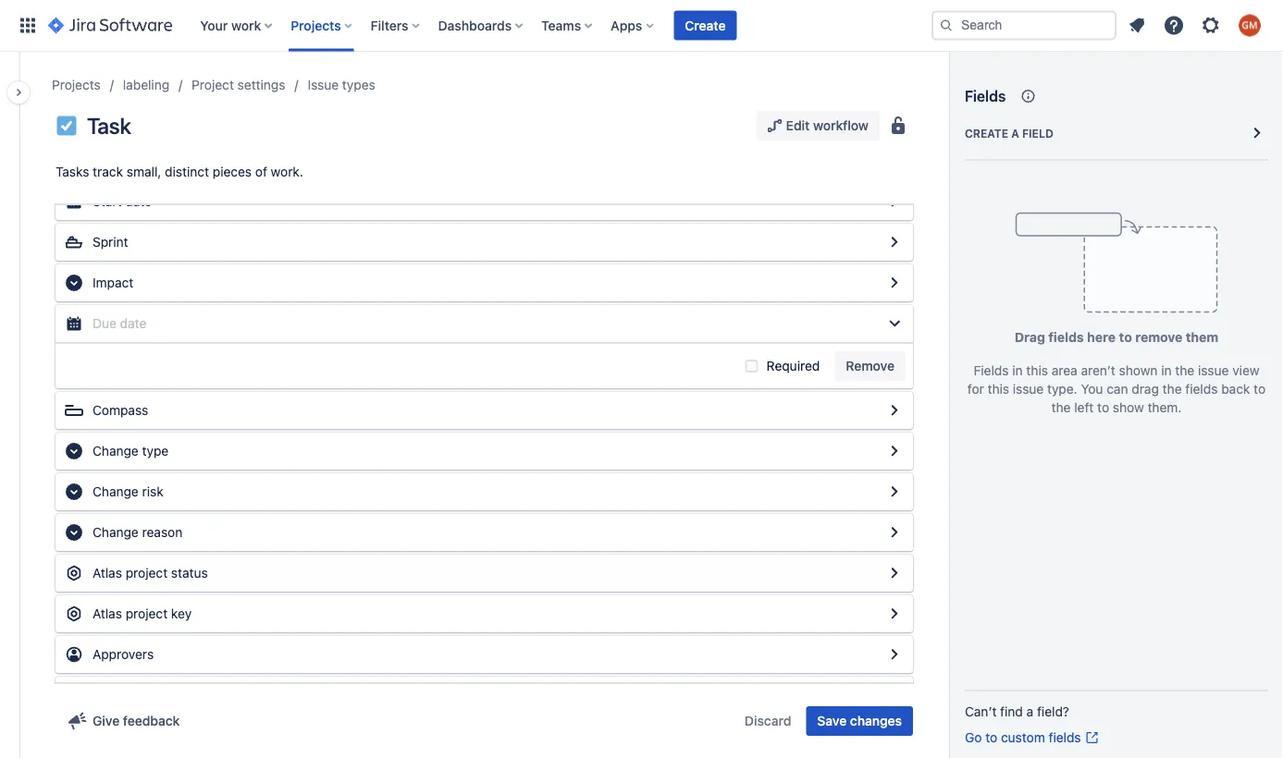 Task type: locate. For each thing, give the bounding box(es) containing it.
fields up area
[[1049, 330, 1084, 345]]

1 horizontal spatial this
[[1027, 363, 1049, 379]]

1 open field configuration image from the top
[[884, 191, 906, 213]]

date inside button
[[125, 194, 152, 209]]

Search field
[[932, 11, 1117, 40]]

issue
[[1199, 363, 1230, 379], [1013, 382, 1044, 397]]

1 vertical spatial fields
[[974, 363, 1009, 379]]

teams button
[[536, 11, 600, 40]]

a left field
[[1012, 127, 1020, 140]]

open field configuration image inside change reason button
[[884, 522, 906, 544]]

notifications image
[[1126, 14, 1149, 37]]

atlas up approvers
[[93, 607, 122, 622]]

the
[[1176, 363, 1195, 379], [1163, 382, 1182, 397], [1052, 400, 1071, 416]]

the down type.
[[1052, 400, 1071, 416]]

2 open field configuration image from the top
[[884, 272, 906, 294]]

change reason button
[[56, 515, 914, 552]]

1 atlas from the top
[[93, 566, 122, 581]]

open field configuration image for approvers
[[884, 644, 906, 666]]

date down the small,
[[125, 194, 152, 209]]

0 vertical spatial this
[[1027, 363, 1049, 379]]

open field configuration image for start date
[[884, 191, 906, 213]]

1 vertical spatial the
[[1163, 382, 1182, 397]]

0 vertical spatial the
[[1176, 363, 1195, 379]]

save changes
[[818, 714, 902, 729]]

5 open field configuration image from the top
[[884, 481, 906, 504]]

jira software image
[[48, 14, 172, 37], [48, 14, 172, 37]]

atlas
[[93, 566, 122, 581], [93, 607, 122, 622]]

2 vertical spatial open field configuration image
[[884, 563, 906, 585]]

of
[[255, 164, 267, 180]]

change
[[93, 444, 139, 459], [93, 485, 139, 500], [93, 525, 139, 541]]

change for change risk
[[93, 485, 139, 500]]

fields inside fields in this area aren't shown in the issue view for this issue type. you can drag the fields back to the left to show them.
[[974, 363, 1009, 379]]

can't find a field?
[[965, 705, 1070, 720]]

this link will be opened in a new tab image
[[1085, 731, 1100, 746]]

2 atlas from the top
[[93, 607, 122, 622]]

open field configuration image inside the atlas project status button
[[884, 563, 906, 585]]

shown
[[1120, 363, 1158, 379]]

due date
[[93, 316, 147, 331]]

1 change from the top
[[93, 444, 139, 459]]

create left field
[[965, 127, 1009, 140]]

0 vertical spatial create
[[685, 18, 726, 33]]

left
[[1075, 400, 1094, 416]]

project settings
[[192, 77, 286, 93]]

1 vertical spatial atlas
[[93, 607, 122, 622]]

0 vertical spatial date
[[125, 194, 152, 209]]

create right apps dropdown button in the top of the page
[[685, 18, 726, 33]]

filters button
[[365, 11, 427, 40]]

your work button
[[195, 11, 280, 40]]

fields up for
[[974, 363, 1009, 379]]

change risk button
[[56, 474, 914, 511]]

1 project from the top
[[126, 566, 168, 581]]

this right for
[[988, 382, 1010, 397]]

open field configuration image
[[884, 191, 906, 213], [884, 272, 906, 294], [884, 400, 906, 422], [884, 441, 906, 463], [884, 481, 906, 504], [884, 603, 906, 626], [884, 644, 906, 666]]

the up them. at the bottom right
[[1163, 382, 1182, 397]]

save
[[818, 714, 847, 729]]

project left key
[[126, 607, 168, 622]]

project for status
[[126, 566, 168, 581]]

sidebar navigation image
[[0, 74, 41, 111]]

0 vertical spatial fields
[[965, 87, 1006, 105]]

6 open field configuration image from the top
[[884, 603, 906, 626]]

1 vertical spatial issue
[[1013, 382, 1044, 397]]

work
[[231, 18, 261, 33]]

atlas project key
[[93, 607, 192, 622]]

appswitcher icon image
[[17, 14, 39, 37]]

change left type
[[93, 444, 139, 459]]

create inside button
[[685, 18, 726, 33]]

tasks track small, distinct pieces of work.
[[56, 164, 303, 180]]

open field configuration image inside atlas project key button
[[884, 603, 906, 626]]

drag fields here to remove them
[[1015, 330, 1219, 345]]

banner
[[0, 0, 1284, 52]]

create
[[685, 18, 726, 33], [965, 127, 1009, 140]]

open field configuration image
[[884, 231, 906, 254], [884, 522, 906, 544], [884, 563, 906, 585]]

0 horizontal spatial projects
[[52, 77, 101, 93]]

issue
[[308, 77, 339, 93]]

fields left back
[[1186, 382, 1218, 397]]

1 horizontal spatial projects
[[291, 18, 341, 33]]

help image
[[1163, 14, 1186, 37]]

2 project from the top
[[126, 607, 168, 622]]

0 vertical spatial open field configuration image
[[884, 231, 906, 254]]

field?
[[1038, 705, 1070, 720]]

0 horizontal spatial create
[[685, 18, 726, 33]]

open field configuration image for change type
[[884, 441, 906, 463]]

fields left the this link will be opened in a new tab icon
[[1049, 731, 1082, 746]]

projects inside dropdown button
[[291, 18, 341, 33]]

projects
[[291, 18, 341, 33], [52, 77, 101, 93]]

open field configuration image inside the approvers 'button'
[[884, 644, 906, 666]]

a right find
[[1027, 705, 1034, 720]]

here
[[1088, 330, 1116, 345]]

to right go
[[986, 731, 998, 746]]

open field configuration image inside change type button
[[884, 441, 906, 463]]

in
[[1013, 363, 1023, 379], [1162, 363, 1172, 379]]

type.
[[1048, 382, 1078, 397]]

issue type icon image
[[56, 115, 78, 137]]

create for create
[[685, 18, 726, 33]]

save changes button
[[807, 707, 914, 737]]

a
[[1012, 127, 1020, 140], [1027, 705, 1034, 720]]

1 open field configuration image from the top
[[884, 231, 906, 254]]

can't
[[965, 705, 997, 720]]

1 vertical spatial project
[[126, 607, 168, 622]]

edit workflow
[[786, 118, 869, 133]]

date right due
[[120, 316, 147, 331]]

find
[[1001, 705, 1024, 720]]

fields inside fields in this area aren't shown in the issue view for this issue type. you can drag the fields back to the left to show them.
[[1186, 382, 1218, 397]]

change left risk
[[93, 485, 139, 500]]

0 vertical spatial a
[[1012, 127, 1020, 140]]

fields
[[1049, 330, 1084, 345], [1186, 382, 1218, 397], [1049, 731, 1082, 746]]

projects up issue type icon at left top
[[52, 77, 101, 93]]

2 vertical spatial change
[[93, 525, 139, 541]]

in down drag
[[1013, 363, 1023, 379]]

fields
[[965, 87, 1006, 105], [974, 363, 1009, 379]]

fields for fields in this area aren't shown in the issue view for this issue type. you can drag the fields back to the left to show them.
[[974, 363, 1009, 379]]

2 open field configuration image from the top
[[884, 522, 906, 544]]

issue left type.
[[1013, 382, 1044, 397]]

project up atlas project key
[[126, 566, 168, 581]]

fields left the more information about the fields image
[[965, 87, 1006, 105]]

compass
[[93, 403, 148, 418]]

open field configuration image inside compass button
[[884, 400, 906, 422]]

issue up back
[[1199, 363, 1230, 379]]

project
[[192, 77, 234, 93]]

give
[[93, 714, 120, 729]]

3 open field configuration image from the top
[[884, 563, 906, 585]]

create button
[[674, 11, 737, 40]]

to down view
[[1254, 382, 1266, 397]]

1 vertical spatial projects
[[52, 77, 101, 93]]

open field configuration image inside the impact button
[[884, 272, 906, 294]]

show
[[1113, 400, 1145, 416]]

primary element
[[11, 0, 932, 51]]

task
[[87, 113, 131, 139]]

atlas down change reason
[[93, 566, 122, 581]]

2 change from the top
[[93, 485, 139, 500]]

1 horizontal spatial in
[[1162, 363, 1172, 379]]

project settings link
[[192, 74, 286, 96]]

track
[[93, 164, 123, 180]]

search image
[[939, 18, 954, 33]]

to right left
[[1098, 400, 1110, 416]]

open field configuration image inside start date button
[[884, 191, 906, 213]]

0 vertical spatial issue
[[1199, 363, 1230, 379]]

4 open field configuration image from the top
[[884, 441, 906, 463]]

1 horizontal spatial a
[[1027, 705, 1034, 720]]

1 horizontal spatial issue
[[1199, 363, 1230, 379]]

0 horizontal spatial in
[[1013, 363, 1023, 379]]

in right shown
[[1162, 363, 1172, 379]]

change for change reason
[[93, 525, 139, 541]]

1 vertical spatial open field configuration image
[[884, 522, 906, 544]]

0 vertical spatial projects
[[291, 18, 341, 33]]

open field configuration image inside change risk button
[[884, 481, 906, 504]]

open field configuration image for change risk
[[884, 481, 906, 504]]

changes
[[850, 714, 902, 729]]

7 open field configuration image from the top
[[884, 644, 906, 666]]

1 horizontal spatial create
[[965, 127, 1009, 140]]

custom
[[1001, 731, 1046, 746]]

1 vertical spatial fields
[[1186, 382, 1218, 397]]

projects link
[[52, 74, 101, 96]]

to
[[1120, 330, 1133, 345], [1254, 382, 1266, 397], [1098, 400, 1110, 416], [986, 731, 998, 746]]

them
[[1186, 330, 1219, 345]]

open field configuration image for project
[[884, 563, 906, 585]]

the down them
[[1176, 363, 1195, 379]]

0 vertical spatial change
[[93, 444, 139, 459]]

1 vertical spatial change
[[93, 485, 139, 500]]

projects up issue
[[291, 18, 341, 33]]

1 vertical spatial this
[[988, 382, 1010, 397]]

0 vertical spatial atlas
[[93, 566, 122, 581]]

change down change risk
[[93, 525, 139, 541]]

more information about the fields image
[[1017, 85, 1040, 107]]

3 open field configuration image from the top
[[884, 400, 906, 422]]

start date button
[[56, 183, 914, 220]]

this left area
[[1027, 363, 1049, 379]]

0 vertical spatial fields
[[1049, 330, 1084, 345]]

your
[[200, 18, 228, 33]]

1 vertical spatial date
[[120, 316, 147, 331]]

1 vertical spatial create
[[965, 127, 1009, 140]]

0 vertical spatial project
[[126, 566, 168, 581]]

required
[[767, 359, 820, 374]]

3 change from the top
[[93, 525, 139, 541]]

open field configuration image for atlas project key
[[884, 603, 906, 626]]



Task type: describe. For each thing, give the bounding box(es) containing it.
create a field
[[965, 127, 1054, 140]]

banner containing your work
[[0, 0, 1284, 52]]

sprint button
[[56, 224, 914, 261]]

1 vertical spatial a
[[1027, 705, 1034, 720]]

apps button
[[605, 11, 661, 40]]

change for change type
[[93, 444, 139, 459]]

atlas for atlas project key
[[93, 607, 122, 622]]

pieces
[[213, 164, 252, 180]]

fields for fields
[[965, 87, 1006, 105]]

give feedback button
[[56, 707, 191, 737]]

types
[[342, 77, 376, 93]]

issue types
[[308, 77, 376, 93]]

change reason
[[93, 525, 183, 541]]

settings
[[238, 77, 286, 93]]

issue types link
[[308, 74, 376, 96]]

back
[[1222, 382, 1251, 397]]

atlas for atlas project status
[[93, 566, 122, 581]]

dashboards button
[[433, 11, 530, 40]]

due
[[93, 316, 117, 331]]

can
[[1107, 382, 1129, 397]]

projects for the projects dropdown button
[[291, 18, 341, 33]]

your work
[[200, 18, 261, 33]]

close field configuration image
[[884, 313, 906, 335]]

work.
[[271, 164, 303, 180]]

atlas project key button
[[56, 596, 914, 633]]

your profile and settings image
[[1239, 14, 1262, 37]]

atlas project status button
[[56, 555, 914, 592]]

open field configuration image for impact
[[884, 272, 906, 294]]

change type
[[93, 444, 169, 459]]

remove
[[1136, 330, 1183, 345]]

0 horizontal spatial a
[[1012, 127, 1020, 140]]

drag
[[1132, 382, 1160, 397]]

2 vertical spatial the
[[1052, 400, 1071, 416]]

open field configuration image for compass
[[884, 400, 906, 422]]

compass button
[[56, 392, 914, 429]]

start
[[93, 194, 122, 209]]

discard button
[[734, 707, 803, 737]]

date for due date
[[120, 316, 147, 331]]

go to custom fields link
[[965, 729, 1100, 748]]

approvers button
[[56, 637, 914, 674]]

remove button
[[835, 352, 906, 381]]

edit
[[786, 118, 810, 133]]

filters
[[371, 18, 409, 33]]

to right here
[[1120, 330, 1133, 345]]

0 horizontal spatial this
[[988, 382, 1010, 397]]

type
[[142, 444, 169, 459]]

atlas project status
[[93, 566, 208, 581]]

tasks
[[56, 164, 89, 180]]

drag
[[1015, 330, 1046, 345]]

for
[[968, 382, 985, 397]]

0 horizontal spatial issue
[[1013, 382, 1044, 397]]

field
[[1023, 127, 1054, 140]]

area
[[1052, 363, 1078, 379]]

aren't
[[1082, 363, 1116, 379]]

sprint
[[93, 235, 128, 250]]

2 vertical spatial fields
[[1049, 731, 1082, 746]]

project for key
[[126, 607, 168, 622]]

change type button
[[56, 433, 914, 470]]

you
[[1081, 382, 1104, 397]]

dashboards
[[438, 18, 512, 33]]

apps
[[611, 18, 643, 33]]

start date
[[93, 194, 152, 209]]

labeling
[[123, 77, 170, 93]]

settings image
[[1200, 14, 1223, 37]]

give feedback
[[93, 714, 180, 729]]

key
[[171, 607, 192, 622]]

impact button
[[56, 265, 914, 302]]

risk
[[142, 485, 164, 500]]

remove
[[846, 359, 895, 374]]

create for create a field
[[965, 127, 1009, 140]]

fields in this area aren't shown in the issue view for this issue type. you can drag the fields back to the left to show them.
[[968, 363, 1266, 416]]

status
[[171, 566, 208, 581]]

open field configuration image inside sprint button
[[884, 231, 906, 254]]

distinct
[[165, 164, 209, 180]]

projects button
[[285, 11, 360, 40]]

open field configuration image for reason
[[884, 522, 906, 544]]

feedback
[[123, 714, 180, 729]]

small,
[[127, 164, 161, 180]]

go
[[965, 731, 982, 746]]

workflow
[[814, 118, 869, 133]]

no restrictions image
[[888, 115, 910, 137]]

teams
[[542, 18, 581, 33]]

projects for 'projects' link on the left
[[52, 77, 101, 93]]

reason
[[142, 525, 183, 541]]

approvers
[[93, 647, 154, 663]]

2 in from the left
[[1162, 363, 1172, 379]]

1 in from the left
[[1013, 363, 1023, 379]]

date for start date
[[125, 194, 152, 209]]

discard
[[745, 714, 792, 729]]

change risk
[[93, 485, 164, 500]]

edit workflow button
[[757, 111, 880, 141]]

them.
[[1148, 400, 1182, 416]]

labeling link
[[123, 74, 170, 96]]

impact
[[93, 275, 134, 291]]

go to custom fields
[[965, 731, 1082, 746]]



Task type: vqa. For each thing, say whether or not it's contained in the screenshot.
Approvers
yes



